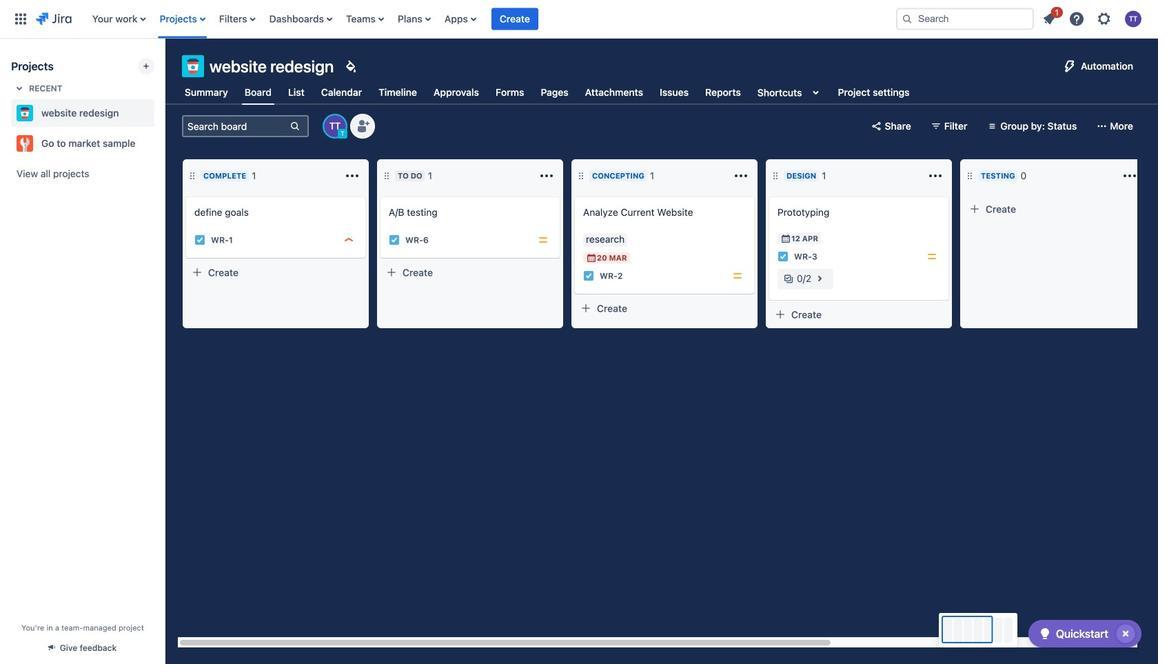 Task type: describe. For each thing, give the bounding box(es) containing it.
due date: 12 april 2024 image
[[781, 233, 792, 244]]

primary element
[[8, 0, 885, 38]]

1 create image from the left
[[178, 188, 194, 204]]

1 task image from the left
[[194, 234, 205, 245]]

collapse recent projects image
[[11, 80, 28, 97]]

due date: 20 march 2024 image
[[586, 252, 597, 263]]

column actions menu image for "medium" image related to 2nd task icon from the left
[[539, 168, 555, 184]]

show subtasks image
[[812, 270, 828, 287]]

medium image for top task image
[[927, 251, 938, 262]]

0 horizontal spatial task image
[[583, 270, 594, 281]]

2 add to starred image from the top
[[150, 135, 167, 152]]

appswitcher icon image
[[12, 11, 29, 27]]

create project image
[[141, 61, 152, 72]]

your profile and settings image
[[1125, 11, 1142, 27]]

2 create image from the left
[[372, 188, 389, 204]]

0 vertical spatial task image
[[778, 251, 789, 262]]

check image
[[1037, 625, 1053, 642]]

column actions menu image for high icon
[[344, 168, 361, 184]]

2 task image from the left
[[389, 234, 400, 245]]

3 column actions menu image from the left
[[927, 168, 944, 184]]



Task type: vqa. For each thing, say whether or not it's contained in the screenshot.
the bottommost 'Page'
no



Task type: locate. For each thing, give the bounding box(es) containing it.
task image down due date: 12 april 2024 icon
[[778, 251, 789, 262]]

3 create image from the left
[[567, 188, 583, 204]]

jira image
[[36, 11, 72, 27], [36, 11, 72, 27]]

0 horizontal spatial list
[[85, 0, 885, 38]]

create image
[[178, 188, 194, 204], [372, 188, 389, 204], [567, 188, 583, 204], [761, 188, 778, 204]]

1 horizontal spatial column actions menu image
[[1122, 168, 1138, 184]]

add people image
[[354, 118, 371, 134]]

column actions menu image
[[344, 168, 361, 184], [539, 168, 555, 184], [927, 168, 944, 184]]

medium image for task image to the left
[[732, 270, 743, 281]]

1 vertical spatial task image
[[583, 270, 594, 281]]

list
[[85, 0, 885, 38], [1037, 5, 1150, 31]]

list item inside list
[[1037, 5, 1063, 30]]

0 vertical spatial medium image
[[538, 234, 549, 245]]

None search field
[[896, 8, 1034, 30]]

1 column actions menu image from the left
[[733, 168, 750, 184]]

1 add to starred image from the top
[[150, 105, 167, 121]]

1 horizontal spatial medium image
[[732, 270, 743, 281]]

1 horizontal spatial task image
[[778, 251, 789, 262]]

due date: 20 march 2024 image
[[586, 252, 597, 263]]

task image
[[778, 251, 789, 262], [583, 270, 594, 281]]

dismiss quickstart image
[[1115, 623, 1137, 645]]

1 horizontal spatial list item
[[1037, 5, 1063, 30]]

task image down due date: 20 march 2024 image
[[583, 270, 594, 281]]

list item
[[492, 0, 538, 38], [1037, 5, 1063, 30]]

medium image
[[538, 234, 549, 245], [927, 251, 938, 262], [732, 270, 743, 281]]

help image
[[1069, 11, 1085, 27]]

0 horizontal spatial column actions menu image
[[733, 168, 750, 184]]

2 horizontal spatial medium image
[[927, 251, 938, 262]]

0 vertical spatial add to starred image
[[150, 105, 167, 121]]

0 horizontal spatial list item
[[492, 0, 538, 38]]

2 column actions menu image from the left
[[1122, 168, 1138, 184]]

sidebar navigation image
[[150, 55, 181, 83]]

search image
[[902, 13, 913, 24]]

column actions menu image
[[733, 168, 750, 184], [1122, 168, 1138, 184]]

1 column actions menu image from the left
[[344, 168, 361, 184]]

1 vertical spatial medium image
[[927, 251, 938, 262]]

0 horizontal spatial column actions menu image
[[344, 168, 361, 184]]

due date: 12 april 2024 image
[[781, 233, 792, 244]]

1 vertical spatial add to starred image
[[150, 135, 167, 152]]

task image
[[194, 234, 205, 245], [389, 234, 400, 245]]

tab list
[[174, 80, 921, 105]]

automation image
[[1062, 58, 1078, 74]]

settings image
[[1096, 11, 1113, 27]]

notifications image
[[1041, 11, 1058, 27]]

Search board text field
[[183, 117, 288, 136]]

high image
[[343, 234, 354, 245]]

1 horizontal spatial list
[[1037, 5, 1150, 31]]

collapse image
[[1100, 168, 1116, 184]]

add to starred image
[[150, 105, 167, 121], [150, 135, 167, 152]]

2 column actions menu image from the left
[[539, 168, 555, 184]]

medium image for 2nd task icon from the left
[[538, 234, 549, 245]]

1 horizontal spatial column actions menu image
[[539, 168, 555, 184]]

set project background image
[[342, 58, 359, 74]]

2 horizontal spatial column actions menu image
[[927, 168, 944, 184]]

1 horizontal spatial task image
[[389, 234, 400, 245]]

0 horizontal spatial task image
[[194, 234, 205, 245]]

Search field
[[896, 8, 1034, 30]]

0 horizontal spatial medium image
[[538, 234, 549, 245]]

banner
[[0, 0, 1158, 39]]

2 vertical spatial medium image
[[732, 270, 743, 281]]

4 create image from the left
[[761, 188, 778, 204]]



